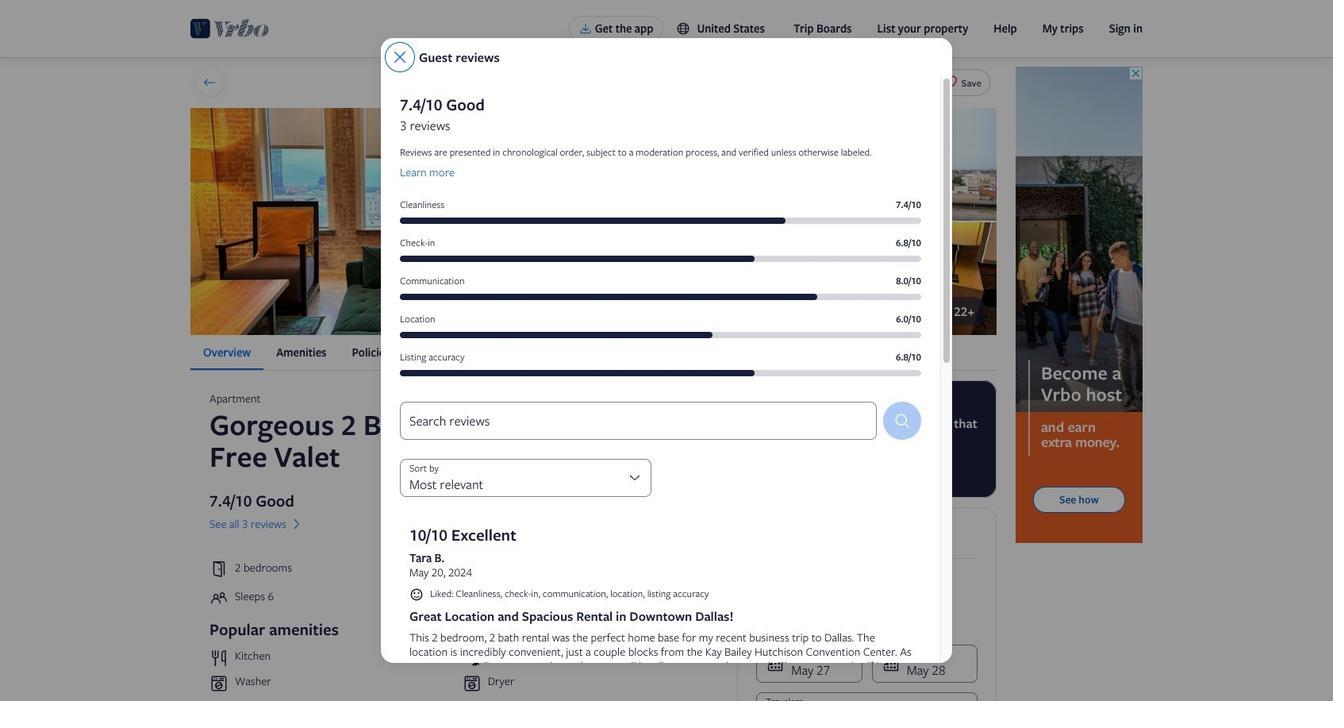 Task type: describe. For each thing, give the bounding box(es) containing it.
pool image
[[595, 222, 795, 335]]

1 horizontal spatial small image
[[677, 21, 691, 36]]

cancel, go back to hotel details. image
[[391, 48, 410, 67]]

vrbo logo image
[[191, 16, 269, 41]]

2 view from property image from the left
[[595, 108, 795, 221]]

1 view from property image from the left
[[191, 108, 593, 335]]

interior image
[[797, 222, 997, 335]]

medium image
[[290, 517, 304, 531]]

search button image
[[893, 411, 912, 430]]



Task type: vqa. For each thing, say whether or not it's contained in the screenshot.
right small image
yes



Task type: locate. For each thing, give the bounding box(es) containing it.
small image
[[677, 21, 691, 36], [410, 587, 424, 601]]

view from property image
[[191, 108, 593, 335], [595, 108, 795, 221]]

download the app button image
[[579, 22, 592, 35]]

list
[[191, 335, 997, 370]]

see all properties image
[[202, 75, 217, 90]]

0 horizontal spatial small image
[[410, 587, 424, 601]]

dialog
[[381, 38, 953, 701]]

None text field
[[400, 402, 877, 440]]

0 vertical spatial small image
[[677, 21, 691, 36]]

show all 22 images image
[[934, 304, 948, 318]]

1 vertical spatial small image
[[410, 587, 424, 601]]

1 horizontal spatial view from property image
[[595, 108, 795, 221]]

list item
[[210, 649, 456, 668], [463, 649, 709, 668], [210, 674, 456, 693], [463, 674, 709, 693]]

0 horizontal spatial view from property image
[[191, 108, 593, 335]]



